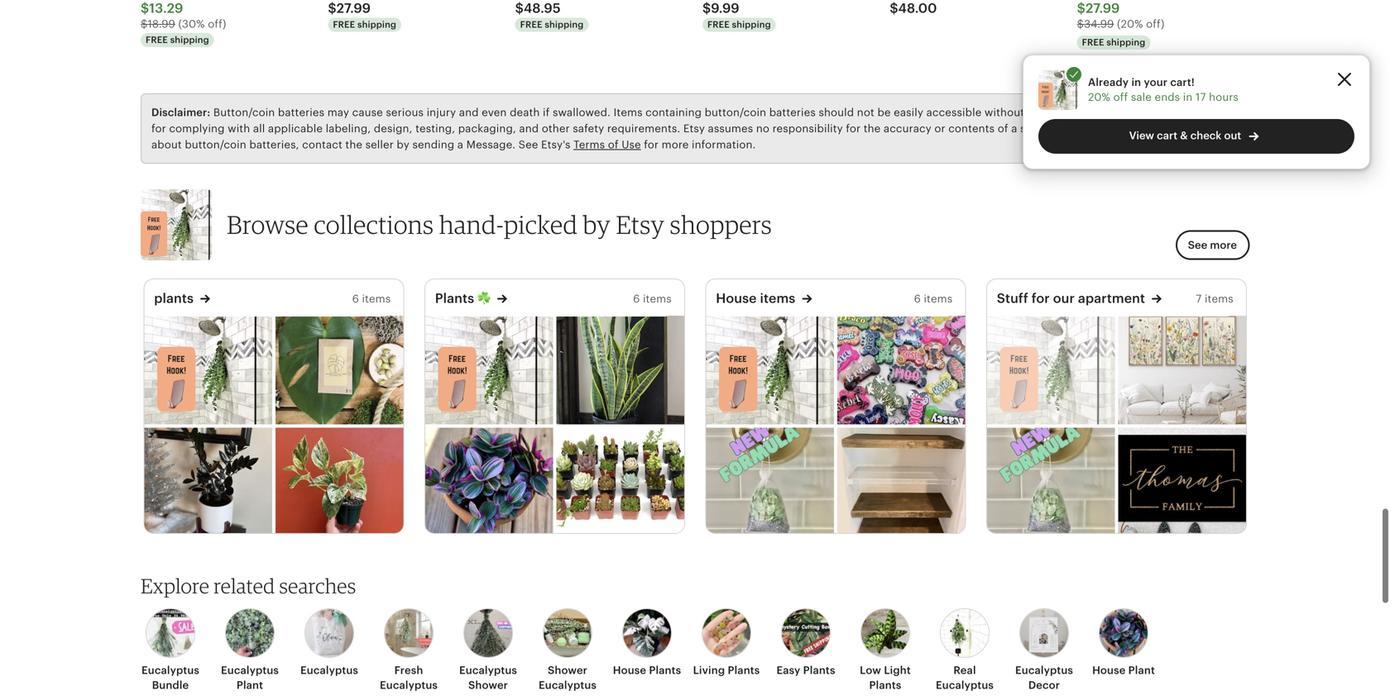 Task type: locate. For each thing, give the bounding box(es) containing it.
free inside $ 27.99 free shipping
[[333, 20, 355, 30]]

1 horizontal spatial plant
[[1129, 665, 1155, 677]]

rare tradescantia nanouk lilac plant | rare tradescantia pot | rare pink wandering jew  | easy care hardy indoor houseplant in a nursery pot image
[[425, 428, 553, 537]]

0 vertical spatial see
[[519, 139, 538, 151]]

7 items
[[1196, 293, 1234, 306]]

by right picked
[[583, 210, 611, 240]]

are
[[1156, 106, 1173, 119]]

1 vertical spatial see
[[1188, 239, 1208, 252]]

plants right easy
[[803, 665, 835, 677]]

0 horizontal spatial batteries
[[278, 106, 325, 119]]

0 vertical spatial button/coin
[[705, 106, 766, 119]]

labeling,
[[326, 123, 371, 135]]

1 6 from the left
[[352, 293, 359, 306]]

1 vertical spatial the
[[864, 123, 881, 135]]

13.29
[[149, 1, 183, 16]]

3 6 from the left
[[914, 293, 921, 306]]

already in your cart! 20% off sale ends in 17 hours
[[1088, 76, 1239, 103]]

view cart & check out
[[1129, 130, 1242, 142]]

6 up create your own custom resin dog tag, pet tag, personalized pet tag, glitter id tag, sports inspired pet tag image
[[914, 293, 921, 306]]

1 vertical spatial etsy
[[616, 210, 665, 240]]

etsy down use at the top left
[[616, 210, 665, 240]]

in left 17
[[1183, 91, 1193, 103]]

$ inside $ 48.95 free shipping
[[515, 1, 524, 16]]

1 horizontal spatial a
[[1011, 123, 1017, 135]]

use
[[622, 139, 641, 151]]

for
[[151, 123, 166, 135], [846, 123, 861, 135], [644, 139, 659, 151], [1032, 291, 1050, 306]]

0 vertical spatial and
[[459, 106, 479, 119]]

(30%
[[178, 18, 205, 30]]

18.99
[[148, 18, 175, 30]]

eucalyptus & lavender shower bath pouches | aromatherapy | shower eucalyptus | eucalyptus bundles | lavender buds | shower lavender pouch image for items
[[706, 428, 834, 537]]

off) for 13.29
[[208, 18, 226, 30]]

free inside $ 27.99 $ 34.99 (20% off) free shipping
[[1082, 37, 1104, 48]]

message.
[[466, 139, 516, 151]]

free inside '$ 9.99 free shipping'
[[708, 20, 730, 30]]

house right shower eucalyptus
[[613, 665, 646, 677]]

1 vertical spatial plant
[[237, 680, 263, 692]]

plants
[[435, 291, 474, 306], [649, 665, 681, 677], [728, 665, 760, 677], [803, 665, 835, 677], [869, 680, 902, 692]]

6 up giant snake plant | sanseveria | the perfect trendy plant image
[[633, 293, 640, 306]]

for down not
[[846, 123, 861, 135]]

plants right living
[[728, 665, 760, 677]]

button/coin down "complying"
[[185, 139, 246, 151]]

0 vertical spatial shower
[[548, 665, 588, 677]]

contents
[[949, 123, 995, 135]]

batteries up responsibility
[[769, 106, 816, 119]]

fresh eucalyptus shower bundle, indoor house plant, fresh eucalyptus plant, easy plants, boho decor, low light plants , eucalyptus plants image for stuff for our apartment
[[987, 316, 1115, 425]]

batteries up the applicable
[[278, 106, 325, 119]]

stuff
[[997, 291, 1028, 306]]

black doormat, black welcome mat, custom last name doormat, personalized doormat, modern black doormat image
[[1118, 428, 1246, 537]]

shoppers
[[670, 210, 772, 240]]

0 horizontal spatial eucalyptus & lavender shower bath pouches | aromatherapy | shower eucalyptus | eucalyptus bundles | lavender buds | shower lavender pouch image
[[706, 428, 834, 537]]

bundle
[[152, 680, 189, 692]]

of down without
[[998, 123, 1008, 135]]

plant for eucalyptus plant
[[237, 680, 263, 692]]

7
[[1196, 293, 1202, 306]]

off) right (30%
[[208, 18, 226, 30]]

items
[[760, 291, 796, 306], [362, 293, 391, 306], [643, 293, 672, 306], [924, 293, 953, 306], [1205, 293, 1234, 306]]

1 horizontal spatial and
[[519, 123, 539, 135]]

batteries
[[278, 106, 325, 119], [769, 106, 816, 119]]

2 vertical spatial of
[[608, 139, 619, 151]]

free for 9.99
[[708, 20, 730, 30]]

shipping inside $ 27.99 free shipping
[[358, 20, 396, 30]]

more up 7 items
[[1210, 239, 1237, 252]]

9.99
[[711, 1, 740, 16]]

0 horizontal spatial and
[[459, 106, 479, 119]]

with
[[228, 123, 250, 135]]

6 items up create your own custom resin dog tag, pet tag, personalized pet tag, glitter id tag, sports inspired pet tag image
[[914, 293, 953, 306]]

0 vertical spatial a
[[1083, 106, 1089, 119]]

plant
[[1129, 665, 1155, 677], [237, 680, 263, 692]]

house
[[716, 291, 757, 306], [613, 665, 646, 677], [1092, 665, 1126, 677]]

0 vertical spatial etsy
[[683, 123, 705, 135]]

1 horizontal spatial the
[[864, 123, 881, 135]]

0 vertical spatial more
[[662, 139, 689, 151]]

0 horizontal spatial see
[[519, 139, 538, 151]]

0 horizontal spatial 6 items
[[352, 293, 391, 306]]

eucalyptus right eucalyptus shower
[[539, 680, 597, 692]]

plant inside eucalyptus plant
[[237, 680, 263, 692]]

in up sale
[[1132, 76, 1141, 88]]

0 horizontal spatial plant
[[237, 680, 263, 692]]

shipping inside $ 48.95 free shipping
[[545, 20, 584, 30]]

for up about
[[151, 123, 166, 135]]

more down containing on the top of the page
[[662, 139, 689, 151]]

0 horizontal spatial in
[[1132, 76, 1141, 88]]

house down shoppers
[[716, 291, 757, 306]]

may
[[327, 106, 349, 119]]

sending
[[412, 139, 455, 151]]

batteries,
[[249, 139, 299, 151]]

1 horizontal spatial button/coin
[[705, 106, 766, 119]]

shipping
[[358, 20, 396, 30], [545, 20, 584, 30], [732, 20, 771, 30], [170, 35, 209, 45], [1107, 37, 1146, 48]]

easy plants
[[777, 665, 835, 677]]

1 fresh eucalyptus shower bundle, indoor house plant, fresh eucalyptus plant, easy plants, boho decor, low light plants , eucalyptus plants image from the left
[[144, 316, 272, 425]]

eucalyptus left fresh
[[300, 665, 358, 677]]

or
[[935, 123, 946, 135]]

1 batteries from the left
[[278, 106, 325, 119]]

0 vertical spatial by
[[397, 139, 410, 151]]

2 fresh eucalyptus shower bundle, indoor house plant, fresh eucalyptus plant, easy plants, boho decor, low light plants , eucalyptus plants image from the left
[[425, 316, 553, 425]]

eucalyptus inside 'link'
[[300, 665, 358, 677]]

eucalyptus up decor
[[1015, 665, 1073, 677]]

and down death
[[519, 123, 539, 135]]

eucalyptus shower
[[459, 665, 517, 692]]

of left use at the top left
[[608, 139, 619, 151]]

cart
[[1157, 130, 1178, 142]]

2 eucalyptus & lavender shower bath pouches | aromatherapy | shower eucalyptus | eucalyptus bundles | lavender buds | shower lavender pouch image from the left
[[987, 428, 1115, 537]]

2 6 from the left
[[633, 293, 640, 306]]

eucalyptus down real
[[936, 680, 994, 692]]

shower left house plants
[[548, 665, 588, 677]]

$ 48.95 free shipping
[[515, 1, 584, 30]]

and up "packaging," on the left of the page
[[459, 106, 479, 119]]

eucalyptus decor link
[[1010, 609, 1079, 694]]

0 horizontal spatial by
[[397, 139, 410, 151]]

1 horizontal spatial shower
[[548, 665, 588, 677]]

items for house
[[924, 293, 953, 306]]

off) for 27.99
[[1146, 18, 1165, 30]]

1 vertical spatial button/coin
[[185, 139, 246, 151]]

testing,
[[415, 123, 455, 135]]

sale
[[1131, 91, 1152, 103]]

a down without
[[1011, 123, 1017, 135]]

2 6 items from the left
[[633, 293, 672, 306]]

fresh
[[394, 665, 423, 677]]

low light plants link
[[851, 609, 920, 694]]

1 vertical spatial and
[[519, 123, 539, 135]]

0 horizontal spatial 6
[[352, 293, 359, 306]]

0 horizontal spatial shower
[[468, 680, 508, 692]]

shipping inside the $ 13.29 $ 18.99 (30% off) free shipping
[[170, 35, 209, 45]]

marble queen pothos in 4" or 6" pot | live devils ivy vine | well rooted | easy indoor plant | house plant | air purifying plant image
[[275, 428, 403, 537]]

3 6 items from the left
[[914, 293, 953, 306]]

fresh eucalyptus shower bundle, indoor house plant, fresh eucalyptus plant, easy plants, boho decor, low light plants , eucalyptus plants image down house items
[[706, 316, 834, 425]]

plants for house plants
[[649, 665, 681, 677]]

2 horizontal spatial of
[[1069, 106, 1080, 119]]

hand-
[[439, 210, 504, 240]]

off) inside $ 27.99 $ 34.99 (20% off) free shipping
[[1146, 18, 1165, 30]]

picked
[[504, 210, 578, 240]]

2 horizontal spatial house
[[1092, 665, 1126, 677]]

1 vertical spatial shower
[[468, 680, 508, 692]]

eucalyptus right fresh
[[459, 665, 517, 677]]

living plants link
[[692, 609, 761, 679]]

1 horizontal spatial eucalyptus & lavender shower bath pouches | aromatherapy | shower eucalyptus | eucalyptus bundles | lavender buds | shower lavender pouch image
[[987, 428, 1115, 537]]

0 vertical spatial the
[[1028, 106, 1045, 119]]

48.95
[[524, 1, 561, 16]]

6 for house
[[914, 293, 921, 306]]

cause
[[352, 106, 383, 119]]

applicable
[[268, 123, 323, 135]]

of up listing.
[[1069, 106, 1080, 119]]

1 eucalyptus & lavender shower bath pouches | aromatherapy | shower eucalyptus | eucalyptus bundles | lavender buds | shower lavender pouch image from the left
[[706, 428, 834, 537]]

1 horizontal spatial 6
[[633, 293, 640, 306]]

6 items down collections in the left of the page
[[352, 293, 391, 306]]

6 up monstera deliciosa seeds(fresh and batch-tested exotic tropical foliage plant seeds!) winter indoor garden activities image at left
[[352, 293, 359, 306]]

shower left shower eucalyptus
[[468, 680, 508, 692]]

1 vertical spatial of
[[998, 123, 1008, 135]]

2 27.99 from the left
[[1086, 1, 1120, 16]]

button/coin
[[213, 106, 275, 119]]

1 off) from the left
[[208, 18, 226, 30]]

not
[[857, 106, 875, 119]]

0 horizontal spatial off)
[[208, 18, 226, 30]]

apartment
[[1078, 291, 1145, 306]]

giant snake plant | sanseveria | the perfect trendy plant image
[[556, 316, 684, 425]]

1 horizontal spatial see
[[1188, 239, 1208, 252]]

plant for house plant
[[1129, 665, 1155, 677]]

shipping inside $ 27.99 $ 34.99 (20% off) free shipping
[[1107, 37, 1146, 48]]

$ inside '$ 9.99 free shipping'
[[703, 1, 711, 16]]

1 vertical spatial in
[[1183, 91, 1193, 103]]

off
[[1114, 91, 1128, 103]]

0 horizontal spatial the
[[345, 139, 363, 151]]

0 vertical spatial plant
[[1129, 665, 1155, 677]]

fresh eucalyptus shower bundle, indoor house plant, fresh eucalyptus plant, easy plants, boho decor, low light plants , eucalyptus plants image down plants
[[144, 316, 272, 425]]

eucalyptus shower link
[[453, 609, 523, 694]]

see up 7
[[1188, 239, 1208, 252]]

searches
[[279, 574, 356, 599]]

6 items
[[352, 293, 391, 306], [633, 293, 672, 306], [914, 293, 953, 306]]

27.99 inside $ 27.99 $ 34.99 (20% off) free shipping
[[1086, 1, 1120, 16]]

monstera deliciosa seeds(fresh and batch-tested exotic tropical foliage plant seeds!) winter indoor garden activities image
[[275, 316, 403, 425]]

wire rack cover by crafted palm for removable wood shelf cover in closet, kitchen pantry, bathroom, laundry or hallway shelving upgrade image
[[837, 428, 965, 537]]

the down not
[[864, 123, 881, 135]]

etsy down containing on the top of the page
[[683, 123, 705, 135]]

easy plants link
[[771, 609, 841, 679]]

button/coin up 'assumes'
[[705, 106, 766, 119]]

2 off) from the left
[[1146, 18, 1165, 30]]

6 items for plants
[[633, 293, 672, 306]]

6 items up giant snake plant | sanseveria | the perfect trendy plant image
[[633, 293, 672, 306]]

house plants
[[613, 665, 681, 677]]

the down labeling,
[[345, 139, 363, 151]]

2 vertical spatial a
[[457, 139, 464, 151]]

1 27.99 from the left
[[337, 1, 371, 16]]

of
[[1069, 106, 1080, 119], [998, 123, 1008, 135], [608, 139, 619, 151]]

the up "seller's" at right
[[1028, 106, 1045, 119]]

0 horizontal spatial button/coin
[[185, 139, 246, 151]]

plants down light
[[869, 680, 902, 692]]

plants inside low light plants
[[869, 680, 902, 692]]

$ 9.99 free shipping
[[703, 1, 771, 30]]

a right sending
[[457, 139, 464, 151]]

shipping for 48.95
[[545, 20, 584, 30]]

2 horizontal spatial 6
[[914, 293, 921, 306]]

house right eucalyptus decor
[[1092, 665, 1126, 677]]

house for house plants
[[613, 665, 646, 677]]

4 fresh eucalyptus shower bundle, indoor house plant, fresh eucalyptus plant, easy plants, boho decor, low light plants , eucalyptus plants image from the left
[[987, 316, 1115, 425]]

swallowed.
[[553, 106, 611, 119]]

fresh eucalyptus link
[[374, 609, 444, 694]]

0 vertical spatial of
[[1069, 106, 1080, 119]]

eucalyptus & lavender shower bath pouches | aromatherapy | shower eucalyptus | eucalyptus bundles | lavender buds | shower lavender pouch image
[[706, 428, 834, 537], [987, 428, 1115, 537]]

2 inch 12 potted succulents plant collection | housewarming decor plants | wedding favors potted plants | real succulent for crafts image
[[556, 428, 684, 537]]

34.99
[[1084, 18, 1114, 30]]

27.99 for shipping
[[337, 1, 371, 16]]

0 horizontal spatial house
[[613, 665, 646, 677]]

0 horizontal spatial more
[[662, 139, 689, 151]]

1 horizontal spatial off)
[[1146, 18, 1165, 30]]

1 horizontal spatial house
[[716, 291, 757, 306]]

1 horizontal spatial 6 items
[[633, 293, 672, 306]]

1 horizontal spatial by
[[583, 210, 611, 240]]

1 vertical spatial by
[[583, 210, 611, 240]]

fresh eucalyptus shower bundle, indoor house plant, fresh eucalyptus plant, easy plants, boho decor, low light plants , eucalyptus plants image down our
[[987, 316, 1115, 425]]

a left tool.
[[1083, 106, 1089, 119]]

light
[[884, 665, 911, 677]]

a
[[1083, 106, 1089, 119], [1011, 123, 1017, 135], [457, 139, 464, 151]]

1 horizontal spatial etsy
[[683, 123, 705, 135]]

plants left living
[[649, 665, 681, 677]]

2 horizontal spatial a
[[1083, 106, 1089, 119]]

containing
[[646, 106, 702, 119]]

living plants
[[693, 665, 760, 677]]

1 horizontal spatial 27.99
[[1086, 1, 1120, 16]]

by
[[397, 139, 410, 151], [583, 210, 611, 240]]

27.99 inside $ 27.99 free shipping
[[337, 1, 371, 16]]

items
[[614, 106, 643, 119]]

in
[[1132, 76, 1141, 88], [1183, 91, 1193, 103]]

off) right "(20%"
[[1146, 18, 1165, 30]]

shower
[[548, 665, 588, 677], [468, 680, 508, 692]]

1 vertical spatial more
[[1210, 239, 1237, 252]]

shipping inside '$ 9.99 free shipping'
[[732, 20, 771, 30]]

death
[[510, 106, 540, 119]]

the
[[1028, 106, 1045, 119], [864, 123, 881, 135], [345, 139, 363, 151]]

packaging,
[[458, 123, 516, 135]]

1 horizontal spatial batteries
[[769, 106, 816, 119]]

by down design,
[[397, 139, 410, 151]]

plants
[[154, 291, 194, 306]]

free inside $ 48.95 free shipping
[[520, 20, 542, 30]]

$ inside $ 27.99 free shipping
[[328, 1, 337, 16]]

2 horizontal spatial 6 items
[[914, 293, 953, 306]]

off) inside the $ 13.29 $ 18.99 (30% off) free shipping
[[208, 18, 226, 30]]

see left etsy's
[[519, 139, 538, 151]]

3 fresh eucalyptus shower bundle, indoor house plant, fresh eucalyptus plant, easy plants, boho decor, low light plants , eucalyptus plants image from the left
[[706, 316, 834, 425]]

plants left ☘️
[[435, 291, 474, 306]]

seller's
[[1020, 123, 1056, 135]]

more
[[662, 139, 689, 151], [1210, 239, 1237, 252]]

fresh eucalyptus shower bundle, indoor house plant, fresh eucalyptus plant, easy plants, boho decor, low light plants , eucalyptus plants image down ☘️
[[425, 316, 553, 425]]

plants for easy plants
[[803, 665, 835, 677]]

etsy
[[683, 123, 705, 135], [616, 210, 665, 240]]

see
[[519, 139, 538, 151], [1188, 239, 1208, 252]]

shipping for 27.99
[[358, 20, 396, 30]]

0 horizontal spatial 27.99
[[337, 1, 371, 16]]

fresh eucalyptus shower bundle, indoor house plant, fresh eucalyptus plant, easy plants, boho decor, low light plants , eucalyptus plants image
[[144, 316, 272, 425], [425, 316, 553, 425], [706, 316, 834, 425], [987, 316, 1115, 425]]

2 horizontal spatial the
[[1028, 106, 1045, 119]]



Task type: describe. For each thing, give the bounding box(es) containing it.
out
[[1224, 130, 1242, 142]]

button/coin batteries may cause serious injury and even death if swallowed. items containing button/coin batteries should not be easily accessible without the use of a tool. sellers are responsible for complying with all applicable labeling, design, testing, packaging, and other safety requirements. etsy assumes no responsibility for the accuracy or contents of a seller's listing. if you have questions about button/coin batteries, contact the seller by sending a message. see etsy's
[[151, 106, 1237, 151]]

$ 48.00
[[890, 1, 937, 16]]

$ for $ 48.00
[[890, 1, 898, 16]]

stuff for our apartment
[[997, 291, 1145, 306]]

eucalyptus right eucalyptus bundle
[[221, 665, 279, 677]]

injury
[[427, 106, 456, 119]]

eucalyptus decor
[[1015, 665, 1073, 692]]

0 vertical spatial in
[[1132, 76, 1141, 88]]

contact
[[302, 139, 342, 151]]

living
[[693, 665, 725, 677]]

other
[[542, 123, 570, 135]]

easy
[[777, 665, 801, 677]]

create your own custom resin dog tag, pet tag, personalized pet tag, glitter id tag, sports inspired pet tag image
[[837, 316, 965, 425]]

you
[[1108, 123, 1127, 135]]

shower eucalyptus link
[[533, 609, 602, 694]]

items for stuff
[[1205, 293, 1234, 306]]

house plants link
[[612, 609, 682, 679]]

eucalyptus down fresh
[[380, 680, 438, 692]]

sellers
[[1118, 106, 1154, 119]]

about
[[151, 139, 182, 151]]

real eucalyptus
[[936, 665, 994, 692]]

$ for $ 27.99 $ 34.99 (20% off) free shipping
[[1077, 1, 1086, 16]]

(20%
[[1117, 18, 1143, 30]]

cart!
[[1170, 76, 1195, 88]]

should
[[819, 106, 854, 119]]

48.00
[[898, 1, 937, 16]]

see more
[[1188, 239, 1237, 252]]

eucalyptus bundle
[[142, 665, 199, 692]]

shower inside shower eucalyptus
[[548, 665, 588, 677]]

have
[[1130, 123, 1154, 135]]

view cart & check out link
[[1039, 119, 1355, 154]]

0 horizontal spatial etsy
[[616, 210, 665, 240]]

requirements.
[[607, 123, 681, 135]]

$ 27.99 free shipping
[[328, 1, 396, 30]]

27.99 for 34.99
[[1086, 1, 1120, 16]]

terms
[[574, 139, 605, 151]]

fresh eucalyptus
[[380, 665, 438, 692]]

eucalyptus inside 'link'
[[539, 680, 597, 692]]

hours
[[1209, 91, 1239, 103]]

eucalyptus up bundle
[[142, 665, 199, 677]]

fresh eucalyptus shower bundle, indoor house plant, fresh eucalyptus plant, easy plants, boho decor, low light plants , eucalyptus plants image for house items
[[706, 316, 834, 425]]

eucalyptus & lavender shower bath pouches | aromatherapy | shower eucalyptus | eucalyptus bundles | lavender buds | shower lavender pouch image for for
[[987, 428, 1115, 537]]

$ 13.29 $ 18.99 (30% off) free shipping
[[141, 1, 226, 45]]

for down 'requirements.'
[[644, 139, 659, 151]]

eucalyptus bundle link
[[136, 609, 205, 694]]

free for 48.95
[[520, 20, 542, 30]]

house for house plant
[[1092, 665, 1126, 677]]

no
[[756, 123, 770, 135]]

ends
[[1155, 91, 1180, 103]]

seller
[[365, 139, 394, 151]]

&
[[1180, 130, 1188, 142]]

tool.
[[1092, 106, 1115, 119]]

0 horizontal spatial of
[[608, 139, 619, 151]]

assumes
[[708, 123, 753, 135]]

1 6 items from the left
[[352, 293, 391, 306]]

1 horizontal spatial in
[[1183, 91, 1193, 103]]

listing.
[[1059, 123, 1095, 135]]

view
[[1129, 130, 1154, 142]]

real
[[954, 665, 976, 677]]

$ for $ 27.99 free shipping
[[328, 1, 337, 16]]

$ 27.99 $ 34.99 (20% off) free shipping
[[1077, 1, 1165, 48]]

low light plants
[[860, 665, 911, 692]]

2 batteries from the left
[[769, 106, 816, 119]]

all
[[253, 123, 265, 135]]

responsible
[[1176, 106, 1237, 119]]

plants ☘️
[[435, 291, 491, 306]]

0 horizontal spatial a
[[457, 139, 464, 151]]

for left our
[[1032, 291, 1050, 306]]

serious
[[386, 106, 424, 119]]

items for plants
[[643, 293, 672, 306]]

shower inside eucalyptus shower
[[468, 680, 508, 692]]

if
[[1097, 123, 1105, 135]]

related
[[214, 574, 275, 599]]

6 for plants
[[633, 293, 640, 306]]

explore related searches region
[[131, 574, 1260, 701]]

browse
[[227, 210, 309, 240]]

explore related searches
[[141, 574, 356, 599]]

$ for $ 9.99 free shipping
[[703, 1, 711, 16]]

questions
[[1157, 123, 1209, 135]]

1 vertical spatial a
[[1011, 123, 1017, 135]]

terms of use link
[[574, 139, 641, 151]]

our
[[1053, 291, 1075, 306]]

shipping for 9.99
[[732, 20, 771, 30]]

black zz plant live in pot perfect gift house plant ppp low light indoor plants houseplants image
[[144, 428, 272, 537]]

disclaimer:
[[151, 106, 210, 119]]

terms of use for more information.
[[574, 139, 756, 151]]

see more link
[[1176, 231, 1250, 261]]

complying
[[169, 123, 225, 135]]

eucalyptus plant link
[[215, 609, 285, 694]]

6 items for house
[[914, 293, 953, 306]]

by inside button/coin batteries may cause serious injury and even death if swallowed. items containing button/coin batteries should not be easily accessible without the use of a tool. sellers are responsible for complying with all applicable labeling, design, testing, packaging, and other safety requirements. etsy assumes no responsibility for the accuracy or contents of a seller's listing. if you have questions about button/coin batteries, contact the seller by sending a message. see etsy's
[[397, 139, 410, 151]]

1 horizontal spatial of
[[998, 123, 1008, 135]]

fresh eucalyptus shower bundle, indoor house plant, fresh eucalyptus plant, easy plants, boho decor, low light plants , eucalyptus plants image for plants
[[144, 316, 272, 425]]

accuracy
[[884, 123, 932, 135]]

information.
[[692, 139, 756, 151]]

shower eucalyptus
[[539, 665, 597, 692]]

eucalyptus plant
[[221, 665, 279, 692]]

free for 27.99
[[333, 20, 355, 30]]

explore
[[141, 574, 209, 599]]

fresh eucalyptus shower bundle, indoor house plant, fresh eucalyptus plant, easy plants, boho decor, low light plants , eucalyptus plants image for plants ☘️
[[425, 316, 553, 425]]

2 vertical spatial the
[[345, 139, 363, 151]]

low
[[860, 665, 881, 677]]

check
[[1191, 130, 1222, 142]]

$ for $ 13.29 $ 18.99 (30% off) free shipping
[[141, 1, 149, 16]]

free inside the $ 13.29 $ 18.99 (30% off) free shipping
[[146, 35, 168, 45]]

browse collections hand-picked by etsy shoppers
[[227, 210, 772, 240]]

plants for living plants
[[728, 665, 760, 677]]

1 horizontal spatial more
[[1210, 239, 1237, 252]]

design,
[[374, 123, 413, 135]]

if
[[543, 106, 550, 119]]

framed canvas wall art set watercolor wildflowers floral botanical prints minimalist modern art boho wall decor image
[[1118, 316, 1246, 425]]

house items
[[716, 291, 796, 306]]

see inside button/coin batteries may cause serious injury and even death if swallowed. items containing button/coin batteries should not be easily accessible without the use of a tool. sellers are responsible for complying with all applicable labeling, design, testing, packaging, and other safety requirements. etsy assumes no responsibility for the accuracy or contents of a seller's listing. if you have questions about button/coin batteries, contact the seller by sending a message. see etsy's
[[519, 139, 538, 151]]

$ for $ 48.95 free shipping
[[515, 1, 524, 16]]

etsy inside button/coin batteries may cause serious injury and even death if swallowed. items containing button/coin batteries should not be easily accessible without the use of a tool. sellers are responsible for complying with all applicable labeling, design, testing, packaging, and other safety requirements. etsy assumes no responsibility for the accuracy or contents of a seller's listing. if you have questions about button/coin batteries, contact the seller by sending a message. see etsy's
[[683, 123, 705, 135]]

house for house items
[[716, 291, 757, 306]]



Task type: vqa. For each thing, say whether or not it's contained in the screenshot.
CATEGORIES BANNER on the top of page
no



